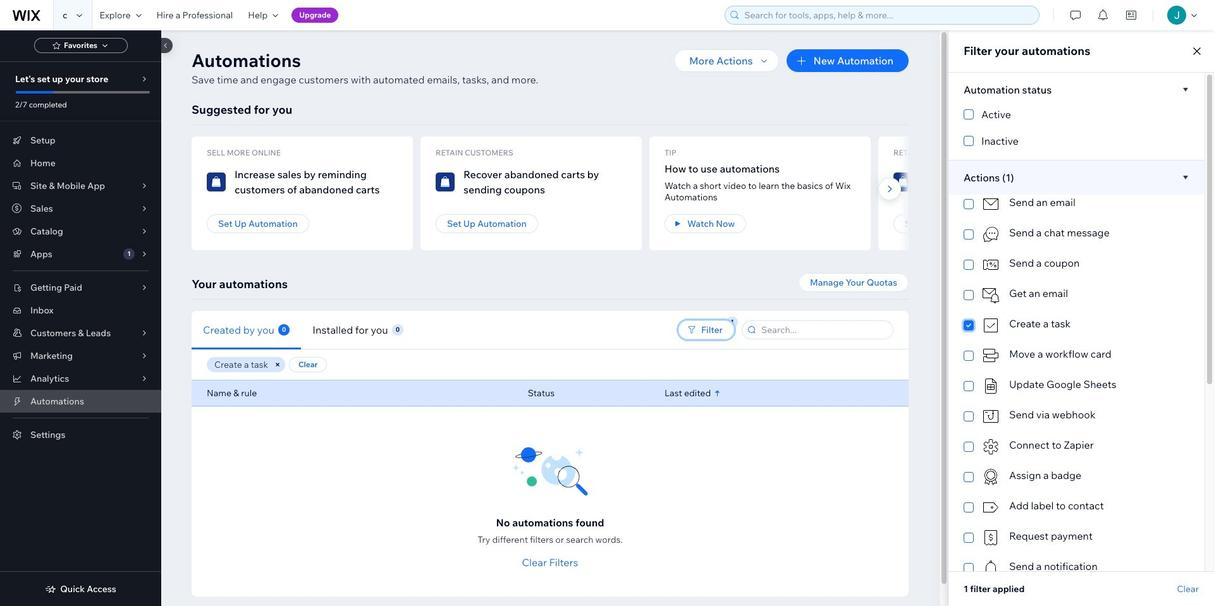 Task type: describe. For each thing, give the bounding box(es) containing it.
5 category image from the top
[[981, 316, 1000, 335]]

1 category image from the top
[[981, 195, 1000, 214]]

12 category image from the top
[[981, 559, 1000, 578]]

10 category image from the top
[[981, 498, 1000, 517]]

sidebar element
[[0, 30, 173, 606]]

6 category image from the top
[[981, 347, 1000, 365]]

7 category image from the top
[[981, 377, 1000, 396]]

2 category image from the top
[[981, 225, 1000, 244]]



Task type: vqa. For each thing, say whether or not it's contained in the screenshot.
the completed
no



Task type: locate. For each thing, give the bounding box(es) containing it.
Search for tools, apps, help & more... field
[[741, 6, 1035, 24]]

category image
[[981, 195, 1000, 214], [981, 225, 1000, 244], [981, 255, 1000, 274], [981, 286, 1000, 305], [981, 316, 1000, 335], [981, 347, 1000, 365], [981, 377, 1000, 396], [981, 438, 1000, 457], [981, 468, 1000, 487], [981, 498, 1000, 517], [981, 529, 1000, 548], [981, 559, 1000, 578]]

9 category image from the top
[[981, 468, 1000, 487]]

None checkbox
[[964, 107, 1189, 122], [964, 133, 1189, 149], [964, 286, 1189, 305], [964, 377, 1189, 396], [964, 407, 1189, 426], [964, 468, 1189, 487], [964, 559, 1189, 578], [964, 107, 1189, 122], [964, 133, 1189, 149], [964, 286, 1189, 305], [964, 377, 1189, 396], [964, 407, 1189, 426], [964, 468, 1189, 487], [964, 559, 1189, 578]]

tab list
[[192, 311, 556, 349]]

3 category image from the top
[[981, 255, 1000, 274]]

8 category image from the top
[[981, 438, 1000, 457]]

category image
[[207, 173, 226, 192], [436, 173, 455, 192], [893, 173, 912, 192], [981, 407, 1000, 426]]

4 category image from the top
[[981, 286, 1000, 305]]

list
[[192, 137, 1100, 250]]

11 category image from the top
[[981, 529, 1000, 548]]

Search... field
[[758, 321, 889, 339]]

None checkbox
[[964, 195, 1189, 214], [964, 225, 1189, 244], [964, 255, 1189, 274], [964, 316, 1189, 335], [964, 347, 1189, 365], [964, 438, 1189, 457], [964, 498, 1189, 517], [964, 529, 1189, 548], [964, 195, 1189, 214], [964, 225, 1189, 244], [964, 255, 1189, 274], [964, 316, 1189, 335], [964, 347, 1189, 365], [964, 438, 1189, 457], [964, 498, 1189, 517], [964, 529, 1189, 548]]



